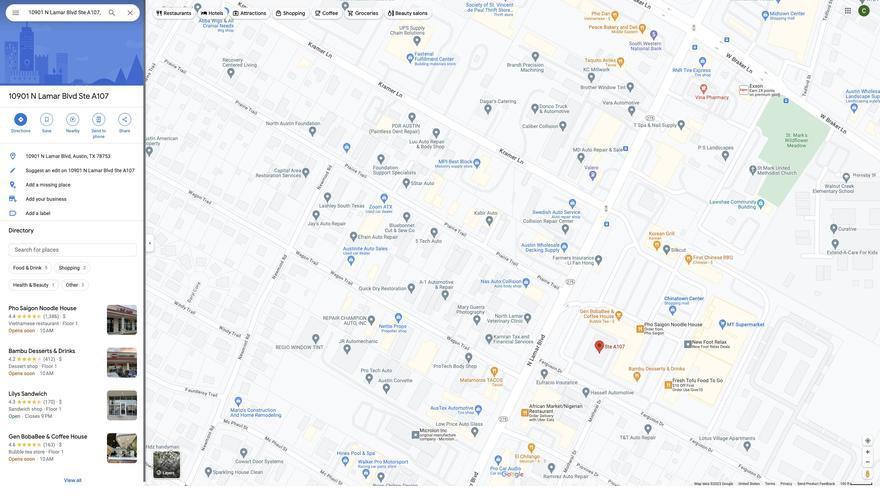 Task type: vqa. For each thing, say whether or not it's contained in the screenshot.
'$' corresponding to House
yes



Task type: locate. For each thing, give the bounding box(es) containing it.
closes
[[25, 414, 40, 419]]

0 vertical spatial send
[[92, 129, 101, 133]]

coffee inside '10901 n lamar blvd ste a107' main content
[[51, 434, 69, 441]]

1 horizontal spatial a107
[[123, 168, 135, 173]]

pho saigon noodle house
[[9, 305, 77, 312]]

1 vertical spatial opens
[[9, 371, 23, 377]]

0 vertical spatial 2
[[83, 266, 86, 271]]

1 add from the top
[[26, 182, 35, 188]]

add left your
[[26, 196, 35, 202]]

1 horizontal spatial beauty
[[396, 10, 412, 16]]

1 horizontal spatial shopping
[[284, 10, 306, 16]]

3 10 am from the top
[[40, 457, 54, 462]]

1 10 am from the top
[[40, 328, 54, 334]]

price: inexpensive image
[[63, 314, 66, 319], [59, 357, 62, 362], [59, 399, 62, 405]]

gen bobabee & coffee house
[[9, 434, 87, 441]]

· $ right (1,386)
[[60, 314, 66, 319]]

10 am inside vietnamese restaurant · floor 1 opens soon ⋅ 10 am
[[40, 328, 54, 334]]

2 vertical spatial 10 am
[[40, 457, 54, 462]]

· $ right (412)
[[56, 357, 62, 362]]

100 ft button
[[841, 482, 873, 486]]

0 vertical spatial 10 am
[[40, 328, 54, 334]]

2 right other
[[82, 283, 84, 288]]

send inside the send to phone
[[92, 129, 101, 133]]

hotels
[[209, 10, 223, 16]]

lilys
[[9, 391, 20, 398]]

⋅ down store at the bottom left of the page
[[36, 457, 39, 462]]

floor inside sandwich shop · floor 1 open ⋅ closes 9 pm
[[46, 407, 58, 412]]

0 horizontal spatial beauty
[[33, 282, 49, 288]]

attractions
[[241, 10, 266, 16]]

· right (1,386)
[[60, 314, 62, 319]]

& up (412)
[[53, 348, 57, 355]]

beauty down drink at bottom
[[33, 282, 49, 288]]

add left label
[[26, 211, 35, 216]]

floor inside dessert shop · floor 1 opens soon ⋅ 10 am
[[42, 364, 53, 369]]

opens down bubble
[[9, 457, 23, 462]]

· right store at the bottom left of the page
[[46, 449, 47, 455]]

send up phone
[[92, 129, 101, 133]]

1 vertical spatial a
[[36, 211, 39, 216]]

on
[[61, 168, 67, 173]]

10 am for noodle
[[40, 328, 54, 334]]

0 vertical spatial n
[[31, 91, 36, 101]]

· right restaurant
[[60, 321, 61, 327]]

suggest an edit on 10901 n lamar blvd ste a107
[[26, 168, 135, 173]]

soon for saigon
[[24, 328, 35, 334]]

restaurant
[[36, 321, 59, 327]]

show your location image
[[866, 438, 872, 444]]

4.2
[[9, 357, 15, 362]]

& right health
[[29, 282, 32, 288]]

1 horizontal spatial ste
[[114, 168, 122, 173]]

1 for bambu desserts & drinks
[[54, 364, 57, 369]]

send for send product feedback
[[798, 482, 806, 486]]

1 vertical spatial shop
[[31, 407, 42, 412]]

$ down drinks
[[59, 357, 62, 362]]

bubble tea store · floor 1 opens soon ⋅ 10 am
[[9, 449, 64, 462]]

a left label
[[36, 211, 39, 216]]

0 vertical spatial soon
[[24, 328, 35, 334]]

2 vertical spatial 10901
[[68, 168, 82, 173]]

3 add from the top
[[26, 211, 35, 216]]

collapse side panel image
[[146, 239, 154, 247]]

coffee up price: inexpensive icon
[[51, 434, 69, 441]]

beauty left salons
[[396, 10, 412, 16]]

$ right (1,386)
[[63, 314, 66, 319]]

1 opens from the top
[[9, 328, 23, 334]]

3 soon from the top
[[24, 457, 35, 462]]

10 am inside dessert shop · floor 1 opens soon ⋅ 10 am
[[40, 371, 54, 377]]

bobabee
[[21, 434, 45, 441]]

price: inexpensive image
[[59, 442, 62, 448]]

2 10 am from the top
[[40, 371, 54, 377]]

open
[[9, 414, 20, 419]]

blvd down 78753 at the left
[[104, 168, 113, 173]]

0 vertical spatial beauty
[[396, 10, 412, 16]]

floor for pho saigon noodle house
[[63, 321, 74, 327]]

a for label
[[36, 211, 39, 216]]

1 a from the top
[[36, 182, 39, 188]]

0 vertical spatial 10901
[[9, 91, 29, 101]]

tea
[[25, 449, 32, 455]]

other
[[66, 282, 78, 288]]

shopping
[[284, 10, 306, 16], [59, 265, 80, 271]]

1 vertical spatial 10901
[[26, 153, 40, 159]]

0 vertical spatial shopping
[[284, 10, 306, 16]]

0 horizontal spatial shopping
[[59, 265, 80, 271]]

add a missing place
[[26, 182, 71, 188]]

terms button
[[766, 482, 776, 487]]

0 vertical spatial add
[[26, 182, 35, 188]]

2 opens from the top
[[9, 371, 23, 377]]

1 vertical spatial sandwich
[[9, 407, 30, 412]]

add your business link
[[0, 192, 146, 206]]

0 horizontal spatial send
[[92, 129, 101, 133]]

product
[[807, 482, 820, 486]]

1 vertical spatial 2
[[82, 283, 84, 288]]

bambu
[[9, 348, 27, 355]]

desserts
[[28, 348, 52, 355]]

1 inside dessert shop · floor 1 opens soon ⋅ 10 am
[[54, 364, 57, 369]]

1 inside bubble tea store · floor 1 opens soon ⋅ 10 am
[[61, 449, 64, 455]]

coffee left groceries button
[[323, 10, 338, 16]]

1 vertical spatial ste
[[114, 168, 122, 173]]

lamar left blvd,
[[46, 153, 60, 159]]

10901 up the suggest
[[26, 153, 40, 159]]

shop inside dessert shop · floor 1 opens soon ⋅ 10 am
[[27, 364, 38, 369]]

2 vertical spatial add
[[26, 211, 35, 216]]

price: inexpensive image for house
[[63, 314, 66, 319]]

a inside button
[[36, 182, 39, 188]]

1 vertical spatial 10 am
[[40, 371, 54, 377]]

send left product in the bottom of the page
[[798, 482, 806, 486]]

2 up other 2
[[83, 266, 86, 271]]

1 horizontal spatial coffee
[[323, 10, 338, 16]]

blvd inside 'suggest an edit on 10901 n lamar blvd ste a107' button
[[104, 168, 113, 173]]

send inside button
[[798, 482, 806, 486]]

10901 n lamar blvd, austin, tx 78753 button
[[0, 149, 146, 163]]

None text field
[[9, 244, 137, 257]]

1 vertical spatial send
[[798, 482, 806, 486]]

2 vertical spatial opens
[[9, 457, 23, 462]]

food
[[13, 265, 24, 271]]

view all
[[64, 478, 82, 484]]

&
[[26, 265, 29, 271], [29, 282, 32, 288], [53, 348, 57, 355], [46, 434, 50, 441]]

edit
[[52, 168, 60, 173]]

privacy button
[[781, 482, 793, 487]]

opens inside bubble tea store · floor 1 opens soon ⋅ 10 am
[[9, 457, 23, 462]]

1 inside sandwich shop · floor 1 open ⋅ closes 9 pm
[[59, 407, 62, 412]]

view
[[64, 478, 75, 484]]

3 opens from the top
[[9, 457, 23, 462]]

0 horizontal spatial ste
[[79, 91, 90, 101]]

zoom in image
[[866, 450, 871, 455]]

all
[[76, 478, 82, 484]]

shop down 4.2 stars 412 reviews image
[[27, 364, 38, 369]]

0 vertical spatial opens
[[9, 328, 23, 334]]

shopping for shopping 2
[[59, 265, 80, 271]]

& up (163)
[[46, 434, 50, 441]]

1
[[52, 283, 55, 288], [75, 321, 78, 327], [54, 364, 57, 369], [59, 407, 62, 412], [61, 449, 64, 455]]

sandwich up 4.3 stars 170 reviews image
[[21, 391, 47, 398]]

austin,
[[73, 153, 88, 159]]

footer containing map data ©2023 google
[[695, 482, 841, 487]]

coffee
[[323, 10, 338, 16], [51, 434, 69, 441]]

blvd up 
[[62, 91, 77, 101]]

· down 4.2 stars 412 reviews image
[[39, 364, 41, 369]]

1 horizontal spatial n
[[41, 153, 45, 159]]

floor down (170)
[[46, 407, 58, 412]]

lamar inside 10901 n lamar blvd, austin, tx 78753 button
[[46, 153, 60, 159]]

10 am for &
[[40, 371, 54, 377]]

1 vertical spatial soon
[[24, 371, 35, 377]]

lamar up 
[[38, 91, 60, 101]]

opens inside dessert shop · floor 1 opens soon ⋅ 10 am
[[9, 371, 23, 377]]

shopping inside button
[[284, 10, 306, 16]]

price: inexpensive image down drinks
[[59, 357, 62, 362]]

1 vertical spatial n
[[41, 153, 45, 159]]

1 vertical spatial coffee
[[51, 434, 69, 441]]

2 soon from the top
[[24, 371, 35, 377]]

shopping up other
[[59, 265, 80, 271]]

floor right restaurant
[[63, 321, 74, 327]]

add down the suggest
[[26, 182, 35, 188]]

shopping 2
[[59, 265, 86, 271]]

tx
[[89, 153, 95, 159]]

None field
[[29, 8, 102, 17]]

2 add from the top
[[26, 196, 35, 202]]

add inside button
[[26, 211, 35, 216]]

a inside button
[[36, 211, 39, 216]]

10901 for 10901 n lamar blvd, austin, tx 78753
[[26, 153, 40, 159]]

hotels button
[[198, 5, 228, 22]]

floor down (163)
[[48, 449, 60, 455]]

soon for desserts
[[24, 371, 35, 377]]

2
[[83, 266, 86, 271], [82, 283, 84, 288]]

0 horizontal spatial coffee
[[51, 434, 69, 441]]

· up 9 pm
[[44, 407, 45, 412]]

shopping left coffee button
[[284, 10, 306, 16]]

add inside button
[[26, 182, 35, 188]]

sandwich up open
[[9, 407, 30, 412]]

⋅ inside bubble tea store · floor 1 opens soon ⋅ 10 am
[[36, 457, 39, 462]]

shop up "closes"
[[31, 407, 42, 412]]

2 horizontal spatial n
[[83, 168, 87, 173]]

united states
[[739, 482, 761, 486]]

0 vertical spatial sandwich
[[21, 391, 47, 398]]

0 vertical spatial blvd
[[62, 91, 77, 101]]

1 inside vietnamese restaurant · floor 1 opens soon ⋅ 10 am
[[75, 321, 78, 327]]

1 soon from the top
[[24, 328, 35, 334]]

soon down dessert
[[24, 371, 35, 377]]

sandwich
[[21, 391, 47, 398], [9, 407, 30, 412]]

0 vertical spatial coffee
[[323, 10, 338, 16]]

1 horizontal spatial blvd
[[104, 168, 113, 173]]

0 vertical spatial a107
[[92, 91, 109, 101]]

bambu desserts & drinks
[[9, 348, 75, 355]]

⋅ down restaurant
[[36, 328, 39, 334]]

2 vertical spatial n
[[83, 168, 87, 173]]

floor
[[63, 321, 74, 327], [42, 364, 53, 369], [46, 407, 58, 412], [48, 449, 60, 455]]

⋅ inside vietnamese restaurant · floor 1 opens soon ⋅ 10 am
[[36, 328, 39, 334]]

0 vertical spatial shop
[[27, 364, 38, 369]]

floor inside vietnamese restaurant · floor 1 opens soon ⋅ 10 am
[[63, 321, 74, 327]]

10901 n lamar blvd ste a107
[[9, 91, 109, 101]]

· $ for desserts
[[56, 357, 62, 362]]

soon down vietnamese
[[24, 328, 35, 334]]

 search field
[[6, 4, 140, 23]]

2 inside shopping 2
[[83, 266, 86, 271]]

1 vertical spatial blvd
[[104, 168, 113, 173]]

(1,386)
[[43, 314, 59, 319]]

⋅ down 4.2 stars 412 reviews image
[[36, 371, 39, 377]]

send product feedback button
[[798, 482, 836, 487]]

· $ right (163)
[[56, 442, 62, 448]]

soon inside vietnamese restaurant · floor 1 opens soon ⋅ 10 am
[[24, 328, 35, 334]]

2 vertical spatial soon
[[24, 457, 35, 462]]

vietnamese restaurant · floor 1 opens soon ⋅ 10 am
[[9, 321, 78, 334]]

1 vertical spatial beauty
[[33, 282, 49, 288]]

add a label button
[[0, 206, 146, 221]]

1 vertical spatial add
[[26, 196, 35, 202]]

10901 up 
[[9, 91, 29, 101]]

· $ right (170)
[[56, 399, 62, 405]]

sandwich inside sandwich shop · floor 1 open ⋅ closes 9 pm
[[9, 407, 30, 412]]

1 vertical spatial lamar
[[46, 153, 60, 159]]

78753
[[97, 153, 111, 159]]

0 horizontal spatial n
[[31, 91, 36, 101]]

$ right (163)
[[59, 442, 62, 448]]

map
[[695, 482, 702, 486]]

$
[[63, 314, 66, 319], [59, 357, 62, 362], [59, 399, 62, 405], [59, 442, 62, 448]]

price: inexpensive image right (1,386)
[[63, 314, 66, 319]]

10901 right on
[[68, 168, 82, 173]]

send product feedback
[[798, 482, 836, 486]]

1 vertical spatial shopping
[[59, 265, 80, 271]]

0 horizontal spatial a107
[[92, 91, 109, 101]]

⋅ right open
[[21, 414, 24, 419]]

10 am down restaurant
[[40, 328, 54, 334]]

lamar down tx
[[88, 168, 102, 173]]

beauty
[[396, 10, 412, 16], [33, 282, 49, 288]]

footer
[[695, 482, 841, 487]]

saigon
[[20, 305, 38, 312]]

none text field inside '10901 n lamar blvd ste a107' main content
[[9, 244, 137, 257]]

terms
[[766, 482, 776, 486]]

add a label
[[26, 211, 50, 216]]

opens for pho
[[9, 328, 23, 334]]

1 vertical spatial a107
[[123, 168, 135, 173]]

n inside button
[[41, 153, 45, 159]]

send
[[92, 129, 101, 133], [798, 482, 806, 486]]

10 am down (412)
[[40, 371, 54, 377]]

⋅ inside sandwich shop · floor 1 open ⋅ closes 9 pm
[[21, 414, 24, 419]]

1 inside health & beauty 1
[[52, 283, 55, 288]]

floor inside bubble tea store · floor 1 opens soon ⋅ 10 am
[[48, 449, 60, 455]]

2 vertical spatial lamar
[[88, 168, 102, 173]]

salons
[[413, 10, 428, 16]]

soon down the tea
[[24, 457, 35, 462]]

privacy
[[781, 482, 793, 486]]

shop for sandwich
[[31, 407, 42, 412]]

⋅
[[36, 328, 39, 334], [36, 371, 39, 377], [21, 414, 24, 419], [36, 457, 39, 462]]

0 vertical spatial a
[[36, 182, 39, 188]]

1 horizontal spatial send
[[798, 482, 806, 486]]

· inside dessert shop · floor 1 opens soon ⋅ 10 am
[[39, 364, 41, 369]]

$ for coffee
[[59, 442, 62, 448]]

4.3 stars 170 reviews image
[[9, 399, 55, 406]]

n
[[31, 91, 36, 101], [41, 153, 45, 159], [83, 168, 87, 173]]

0 vertical spatial house
[[60, 305, 77, 312]]

lamar inside 'suggest an edit on 10901 n lamar blvd ste a107' button
[[88, 168, 102, 173]]

add
[[26, 182, 35, 188], [26, 196, 35, 202], [26, 211, 35, 216]]

1 vertical spatial house
[[71, 434, 87, 441]]

floor for bambu desserts & drinks
[[42, 364, 53, 369]]

opens down dessert
[[9, 371, 23, 377]]

an
[[45, 168, 51, 173]]

suggest
[[26, 168, 44, 173]]

shopping for shopping
[[284, 10, 306, 16]]

shop
[[27, 364, 38, 369], [31, 407, 42, 412]]

10901 inside button
[[26, 153, 40, 159]]

dessert
[[9, 364, 26, 369]]

a
[[36, 182, 39, 188], [36, 211, 39, 216]]

0 horizontal spatial blvd
[[62, 91, 77, 101]]

opens
[[9, 328, 23, 334], [9, 371, 23, 377], [9, 457, 23, 462]]

4.2 stars 412 reviews image
[[9, 356, 55, 363]]

opens for bambu
[[9, 371, 23, 377]]

shop inside sandwich shop · floor 1 open ⋅ closes 9 pm
[[31, 407, 42, 412]]

soon inside dessert shop · floor 1 opens soon ⋅ 10 am
[[24, 371, 35, 377]]

©2023
[[711, 482, 722, 486]]

0 vertical spatial lamar
[[38, 91, 60, 101]]

2 inside other 2
[[82, 283, 84, 288]]

lamar for blvd
[[38, 91, 60, 101]]

a left missing
[[36, 182, 39, 188]]

floor down (412)
[[42, 364, 53, 369]]

2 a from the top
[[36, 211, 39, 216]]

n for 10901 n lamar blvd ste a107
[[31, 91, 36, 101]]

opens inside vietnamese restaurant · floor 1 opens soon ⋅ 10 am
[[9, 328, 23, 334]]

0 vertical spatial price: inexpensive image
[[63, 314, 66, 319]]

send for send to phone
[[92, 129, 101, 133]]

price: inexpensive image right (170)
[[59, 399, 62, 405]]

show street view coverage image
[[863, 469, 874, 479]]

10 am down store at the bottom left of the page
[[40, 457, 54, 462]]

drinks
[[58, 348, 75, 355]]

1 vertical spatial price: inexpensive image
[[59, 357, 62, 362]]

shopping inside '10901 n lamar blvd ste a107' main content
[[59, 265, 80, 271]]

opens down vietnamese
[[9, 328, 23, 334]]



Task type: describe. For each thing, give the bounding box(es) containing it.
health & beauty 1
[[13, 282, 55, 288]]


[[96, 116, 102, 124]]

noodle
[[39, 305, 58, 312]]

groceries button
[[345, 5, 383, 22]]

view all button
[[57, 472, 89, 487]]

2 for other
[[82, 283, 84, 288]]

ste inside button
[[114, 168, 122, 173]]

9 pm
[[41, 414, 52, 419]]

footer inside google maps element
[[695, 482, 841, 487]]

coffee inside button
[[323, 10, 338, 16]]

· $ for saigon
[[60, 314, 66, 319]]

5
[[45, 266, 47, 271]]

10901 inside button
[[68, 168, 82, 173]]

$ right (170)
[[59, 399, 62, 405]]

0 vertical spatial ste
[[79, 91, 90, 101]]

phone
[[93, 134, 105, 139]]

other 2
[[66, 282, 84, 288]]


[[18, 116, 24, 124]]

1 for lilys sandwich
[[59, 407, 62, 412]]

· inside sandwich shop · floor 1 open ⋅ closes 9 pm
[[44, 407, 45, 412]]

store
[[33, 449, 45, 455]]

· $ for bobabee
[[56, 442, 62, 448]]

· inside bubble tea store · floor 1 opens soon ⋅ 10 am
[[46, 449, 47, 455]]

pho
[[9, 305, 19, 312]]

nearby
[[66, 129, 80, 133]]

attractions button
[[230, 5, 271, 22]]

4.3
[[9, 399, 15, 405]]

· left price: inexpensive icon
[[56, 442, 58, 448]]

(170)
[[43, 399, 55, 405]]

business
[[47, 196, 67, 202]]

food & drink 5
[[13, 265, 47, 271]]

4.4 stars 1,386 reviews image
[[9, 313, 59, 320]]

(412)
[[43, 357, 55, 362]]

· right (412)
[[56, 357, 58, 362]]

add for add a missing place
[[26, 182, 35, 188]]

gen
[[9, 434, 20, 441]]

to
[[102, 129, 106, 133]]

$ for drinks
[[59, 357, 62, 362]]

united
[[739, 482, 750, 486]]

directions
[[11, 129, 30, 133]]

sandwich shop · floor 1 open ⋅ closes 9 pm
[[9, 407, 62, 419]]

2 for shopping
[[83, 266, 86, 271]]

floor for lilys sandwich
[[46, 407, 58, 412]]

none field inside 10901 n lamar blvd ste a107, austin, tx 78753 "field"
[[29, 8, 102, 17]]

n inside button
[[83, 168, 87, 173]]

united states button
[[739, 482, 761, 487]]

data
[[703, 482, 710, 486]]

groceries
[[356, 10, 379, 16]]

send to phone
[[92, 129, 106, 139]]

suggest an edit on 10901 n lamar blvd ste a107 button
[[0, 163, 146, 178]]

feedback
[[820, 482, 836, 486]]

10 am inside bubble tea store · floor 1 opens soon ⋅ 10 am
[[40, 457, 54, 462]]

shop for desserts
[[27, 364, 38, 369]]

blvd,
[[61, 153, 72, 159]]

2 vertical spatial price: inexpensive image
[[59, 399, 62, 405]]

coffee button
[[312, 5, 343, 22]]

vietnamese
[[9, 321, 35, 327]]

map data ©2023 google
[[695, 482, 734, 486]]

google
[[723, 482, 734, 486]]

add your business
[[26, 196, 67, 202]]

dessert shop · floor 1 opens soon ⋅ 10 am
[[9, 364, 57, 377]]

place
[[59, 182, 71, 188]]

bubble
[[9, 449, 24, 455]]

4.6
[[9, 442, 15, 448]]

health
[[13, 282, 28, 288]]

n for 10901 n lamar blvd, austin, tx 78753
[[41, 153, 45, 159]]

· right (170)
[[56, 399, 58, 405]]

google maps element
[[0, 0, 881, 487]]

· $ for sandwich
[[56, 399, 62, 405]]


[[11, 8, 20, 18]]

beauty salons
[[396, 10, 428, 16]]

& right food
[[26, 265, 29, 271]]

layers
[[163, 471, 175, 476]]

missing
[[40, 182, 57, 188]]

add for add your business
[[26, 196, 35, 202]]

100 ft
[[841, 482, 850, 486]]

beauty inside '10901 n lamar blvd ste a107' main content
[[33, 282, 49, 288]]

10901 for 10901 n lamar blvd ste a107
[[9, 91, 29, 101]]

lamar for blvd,
[[46, 153, 60, 159]]

$ for house
[[63, 314, 66, 319]]

add for add a label
[[26, 211, 35, 216]]

share
[[119, 129, 130, 133]]

1 for pho saigon noodle house
[[75, 321, 78, 327]]

restaurants
[[164, 10, 192, 16]]

10901 N Lamar Blvd Ste A107, Austin, TX 78753 field
[[6, 4, 140, 21]]

restaurants button
[[153, 5, 196, 22]]

a for missing
[[36, 182, 39, 188]]

lilys sandwich
[[9, 391, 47, 398]]

a107 inside 'suggest an edit on 10901 n lamar blvd ste a107' button
[[123, 168, 135, 173]]

100
[[841, 482, 847, 486]]

4.6 stars 163 reviews image
[[9, 442, 55, 449]]

⋅ inside dessert shop · floor 1 opens soon ⋅ 10 am
[[36, 371, 39, 377]]

label
[[40, 211, 50, 216]]

actions for 10901 n lamar blvd ste a107 region
[[0, 107, 146, 143]]

· inside vietnamese restaurant · floor 1 opens soon ⋅ 10 am
[[60, 321, 61, 327]]


[[44, 116, 50, 124]]

zoom out image
[[866, 460, 871, 465]]

beauty salons button
[[385, 5, 432, 22]]


[[70, 116, 76, 124]]

(163)
[[43, 442, 55, 448]]

your
[[36, 196, 45, 202]]

drink
[[30, 265, 41, 271]]

price: inexpensive image for drinks
[[59, 357, 62, 362]]

4.4
[[9, 314, 15, 319]]


[[122, 116, 128, 124]]

10901 n lamar blvd ste a107 main content
[[0, 0, 146, 487]]

google account: christina overa  
(christinaovera9@gmail.com) image
[[859, 5, 871, 16]]

beauty inside beauty salons button
[[396, 10, 412, 16]]

soon inside bubble tea store · floor 1 opens soon ⋅ 10 am
[[24, 457, 35, 462]]



